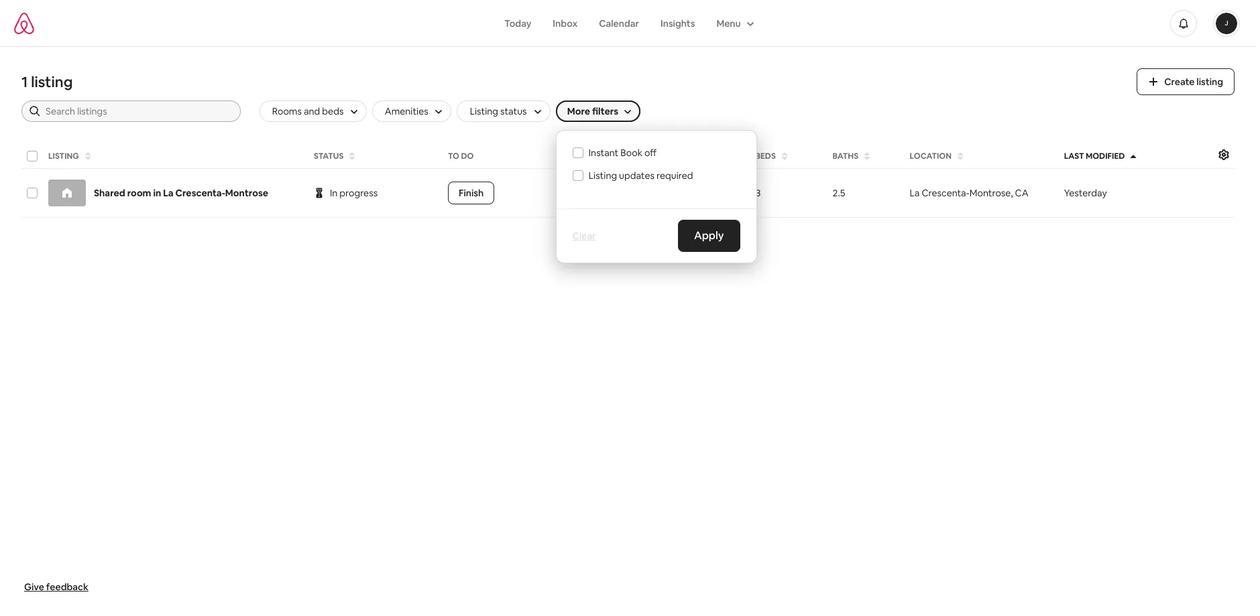 Task type: vqa. For each thing, say whether or not it's contained in the screenshot.
"updates"
yes



Task type: locate. For each thing, give the bounding box(es) containing it.
progress
[[340, 187, 378, 199]]

1 la from the left
[[163, 187, 174, 199]]

crescenta- down location
[[922, 187, 970, 199]]

1 vertical spatial listing
[[589, 170, 617, 182]]

instant inside the apply dialog
[[589, 147, 619, 159]]

montrose
[[225, 187, 268, 199]]

shared
[[94, 187, 125, 199]]

instant down the filters at the left top of page
[[589, 147, 619, 159]]

insights
[[661, 17, 695, 29]]

instant book
[[582, 151, 642, 162]]

listing for listing updates required
[[589, 170, 617, 182]]

inbox link
[[542, 10, 589, 36]]

listing right create
[[1197, 76, 1224, 88]]

beds
[[756, 151, 776, 162]]

crescenta-
[[176, 187, 225, 199], [922, 187, 970, 199]]

apply button
[[678, 220, 741, 252]]

baths button
[[829, 147, 903, 166]]

inbox
[[553, 17, 578, 29]]

1 crescenta- from the left
[[176, 187, 225, 199]]

book up updates at the top
[[618, 151, 642, 162]]

finish
[[459, 187, 484, 199]]

in
[[153, 187, 161, 199]]

listing right 1
[[31, 72, 73, 91]]

la right in
[[163, 187, 174, 199]]

in progress
[[330, 187, 378, 199]]

listing
[[48, 151, 79, 162], [589, 170, 617, 182]]

menu
[[717, 17, 741, 29]]

1 horizontal spatial listing
[[589, 170, 617, 182]]

listing inside button
[[48, 151, 79, 162]]

0 horizontal spatial listing
[[48, 151, 79, 162]]

listing inside the apply dialog
[[589, 170, 617, 182]]

listing
[[31, 72, 73, 91], [1197, 76, 1224, 88]]

0 horizontal spatial crescenta-
[[176, 187, 225, 199]]

1 listing
[[21, 72, 73, 91]]

give
[[24, 582, 44, 594]]

2 crescenta- from the left
[[922, 187, 970, 199]]

2.5
[[833, 187, 846, 199]]

instant
[[589, 147, 619, 159], [582, 151, 616, 162]]

beds button
[[752, 147, 826, 166]]

1 horizontal spatial la
[[910, 187, 920, 199]]

0 horizontal spatial listing
[[31, 72, 73, 91]]

book left off
[[621, 147, 643, 159]]

book inside the apply dialog
[[621, 147, 643, 159]]

1 horizontal spatial listing
[[1197, 76, 1224, 88]]

required
[[657, 170, 693, 182]]

la
[[163, 187, 174, 199], [910, 187, 920, 199]]

book inside button
[[618, 151, 642, 162]]

room
[[127, 187, 151, 199]]

la crescenta-montrose, ca
[[910, 187, 1029, 199]]

la down location
[[910, 187, 920, 199]]

status button
[[310, 147, 441, 166]]

yesterday
[[1065, 187, 1108, 199]]

0 horizontal spatial la
[[163, 187, 174, 199]]

1 horizontal spatial crescenta-
[[922, 187, 970, 199]]

book
[[621, 147, 643, 159], [618, 151, 642, 162]]

main navigation menu image
[[1216, 12, 1238, 34]]

today link
[[494, 10, 542, 36]]

crescenta- right in
[[176, 187, 225, 199]]

create
[[1165, 76, 1195, 88]]

1 listing heading
[[21, 72, 1121, 91]]

0 vertical spatial listing
[[48, 151, 79, 162]]

instant down more filters dropdown button
[[582, 151, 616, 162]]

apply dialog
[[556, 130, 757, 264]]

calendar
[[599, 17, 639, 29]]

more
[[567, 105, 590, 117]]

instant inside instant book button
[[582, 151, 616, 162]]

calendar link
[[589, 10, 650, 36]]

off
[[645, 147, 657, 159]]



Task type: describe. For each thing, give the bounding box(es) containing it.
updates
[[619, 170, 655, 182]]

location
[[910, 151, 952, 162]]

more filters
[[567, 105, 619, 117]]

apply
[[695, 229, 724, 243]]

listing updates required
[[589, 170, 693, 182]]

book for instant book
[[618, 151, 642, 162]]

give feedback
[[24, 582, 88, 594]]

ca
[[1016, 187, 1029, 199]]

finish link
[[448, 182, 495, 205]]

instant book off
[[589, 147, 657, 159]]

listing for 1 listing
[[31, 72, 73, 91]]

last modified button
[[1061, 147, 1212, 166]]

last modified
[[1065, 151, 1125, 162]]

more filters button
[[556, 101, 641, 122]]

3
[[756, 187, 761, 199]]

create listing link
[[1137, 68, 1235, 95]]

2 la from the left
[[910, 187, 920, 199]]

listing button
[[44, 147, 307, 166]]

status
[[314, 151, 344, 162]]

clear button
[[567, 225, 602, 248]]

1
[[21, 72, 28, 91]]

baths
[[833, 151, 859, 162]]

insights link
[[650, 10, 706, 36]]

feedback
[[46, 582, 88, 594]]

listing for create listing
[[1197, 76, 1224, 88]]

clear
[[573, 230, 596, 242]]

create listing
[[1165, 76, 1224, 88]]

instant book button
[[578, 147, 670, 166]]

book for instant book off
[[621, 147, 643, 159]]

give feedback button
[[19, 576, 94, 599]]

Search text field
[[46, 105, 231, 118]]

location button
[[906, 147, 1058, 166]]

in
[[330, 187, 338, 199]]

listing for listing
[[48, 151, 79, 162]]

instant for instant book
[[582, 151, 616, 162]]

today
[[505, 17, 532, 29]]

filters
[[592, 105, 619, 117]]

last
[[1065, 151, 1085, 162]]

instant for instant book off
[[589, 147, 619, 159]]

montrose,
[[970, 187, 1013, 199]]

menu button
[[706, 10, 763, 36]]

modified
[[1086, 151, 1125, 162]]

shared room in la crescenta-montrose
[[94, 187, 268, 199]]



